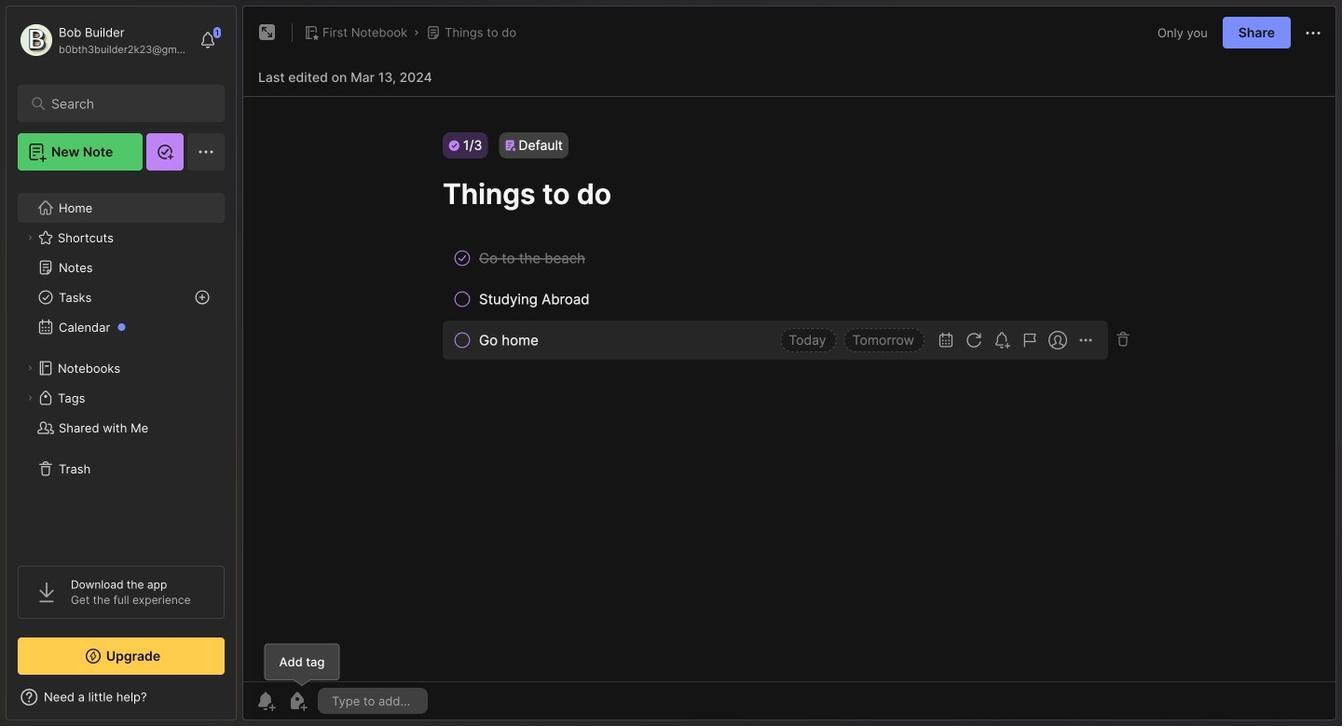 Task type: locate. For each thing, give the bounding box(es) containing it.
Account field
[[18, 21, 190, 59]]

Note Editor text field
[[243, 96, 1336, 682]]

tooltip
[[264, 644, 340, 687]]

WHAT'S NEW field
[[7, 683, 236, 712]]

None search field
[[51, 92, 200, 115]]

more actions image
[[1303, 22, 1325, 44]]

Search text field
[[51, 95, 200, 113]]

add tag image
[[286, 690, 309, 712]]

expand tags image
[[24, 393, 35, 404]]

expand note image
[[256, 21, 279, 44]]

add a reminder image
[[255, 690, 277, 712]]

tree inside main element
[[7, 182, 236, 549]]

click to collapse image
[[235, 692, 249, 714]]

tree
[[7, 182, 236, 549]]



Task type: describe. For each thing, give the bounding box(es) containing it.
More actions field
[[1303, 21, 1325, 44]]

note window element
[[242, 6, 1337, 725]]

none search field inside main element
[[51, 92, 200, 115]]

Add tag field
[[330, 693, 416, 709]]

main element
[[0, 0, 242, 726]]

expand notebooks image
[[24, 363, 35, 374]]



Task type: vqa. For each thing, say whether or not it's contained in the screenshot.
To-
no



